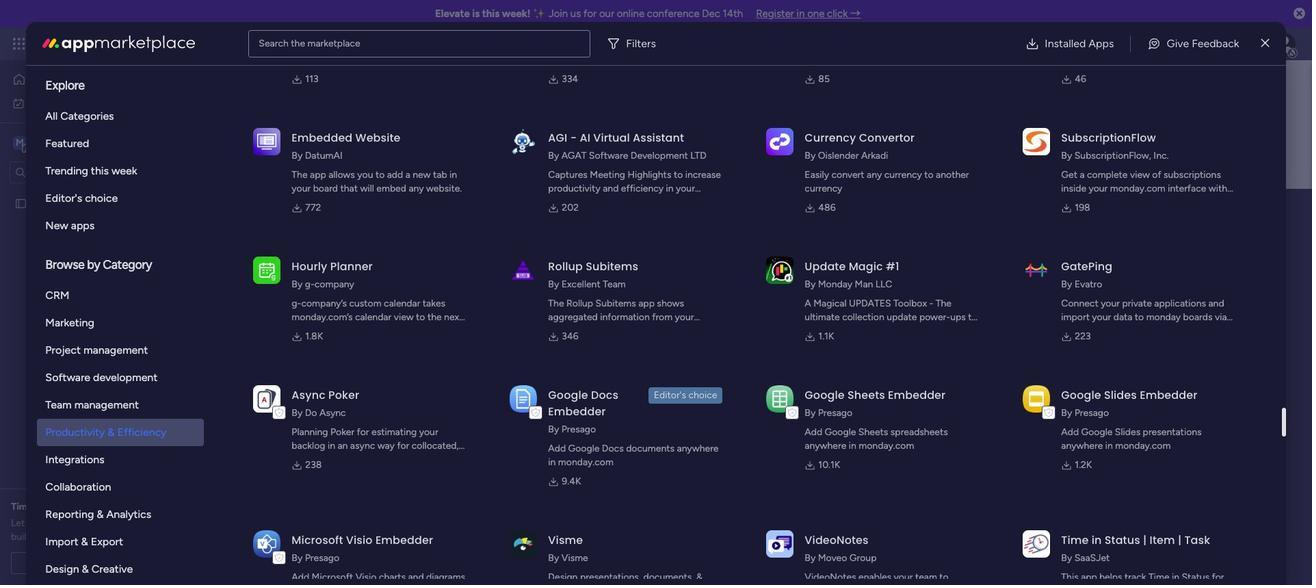 Task type: locate. For each thing, give the bounding box(es) containing it.
subscriptionflow up the subscriptionflow,
[[1062, 130, 1157, 146]]

in down by presago
[[548, 457, 556, 468]]

editor's choice up apps
[[45, 192, 118, 205]]

0 vertical spatial boards
[[296, 276, 329, 289]]

new
[[45, 219, 68, 232]]

1 vertical spatial work
[[46, 97, 66, 108]]

microsoft inside microsoft visio embedder by presago
[[292, 532, 343, 548]]

in down highlights
[[666, 183, 674, 194]]

an left async
[[338, 440, 348, 452]]

work
[[111, 36, 135, 51], [46, 97, 66, 108]]

0 vertical spatial videonotes
[[805, 532, 869, 548]]

presago up add google sheets spreadsheets anywhere in monday.com
[[818, 407, 853, 419]]

& left efficiency
[[108, 426, 115, 439]]

the for rollup subitems
[[548, 298, 564, 309]]

1 horizontal spatial |
[[1178, 532, 1182, 548]]

0 vertical spatial choice
[[85, 192, 118, 205]]

workday
[[805, 40, 843, 52]]

1 horizontal spatial main
[[342, 194, 394, 225]]

add up 1.2k
[[1062, 426, 1079, 438]]

us
[[571, 8, 581, 20]]

google inside add google sheets spreadsheets anywhere in monday.com
[[825, 426, 856, 438]]

monday.com for add google sheets spreadsheets anywhere in monday.com
[[859, 440, 915, 452]]

inbox image
[[1103, 37, 1116, 51]]

0 horizontal spatial choice
[[85, 192, 118, 205]]

2 videonotes from the top
[[805, 571, 857, 583]]

by inside visme by visme
[[548, 552, 559, 564]]

efficiency
[[621, 183, 664, 194]]

0 vertical spatial by
[[400, 40, 410, 52]]

excellent
[[562, 279, 601, 290]]

the inside the rollup subitems app shows aggregated information from your subitems into the parent item column.
[[609, 325, 623, 337]]

reporting & analytics
[[45, 508, 151, 521]]

applications
[[1155, 298, 1207, 309]]

1 vertical spatial -
[[930, 298, 934, 309]]

& right free
[[81, 535, 88, 548]]

the inside the workday maestro calculates working days between dates for countries and locales around the world.
[[869, 68, 884, 79]]

add for microsoft visio embedder
[[292, 571, 309, 583]]

1 vertical spatial any
[[409, 183, 424, 194]]

this right is
[[482, 8, 500, 20]]

google down by presago
[[568, 443, 600, 454]]

your down the ultimate
[[830, 325, 849, 337]]

search everything image
[[1196, 37, 1210, 51]]

monday.com inside get a complete view of subscriptions inside your monday.com interface with subscriptionflow app
[[1111, 183, 1166, 194]]

software inside agi - ai virtual assistant by agat software development ltd
[[589, 150, 629, 162]]

embedder up the presentations
[[1140, 387, 1198, 403]]

an
[[338, 440, 348, 452], [50, 501, 61, 513]]

boards
[[296, 276, 329, 289], [1184, 311, 1213, 323]]

and up via
[[1209, 298, 1225, 309]]

0 horizontal spatial main
[[31, 136, 55, 149]]

0 horizontal spatial editor's
[[45, 192, 82, 205]]

visme
[[548, 532, 583, 548], [562, 552, 588, 564]]

design down import
[[45, 563, 79, 576]]

embedder inside microsoft visio embedder by presago
[[376, 532, 433, 548]]

0 vertical spatial software
[[589, 150, 629, 162]]

subscriptionflow inside get a complete view of subscriptions inside your monday.com interface with subscriptionflow app
[[1062, 196, 1136, 208]]

workspace image
[[13, 135, 27, 150]]

1 horizontal spatial choice
[[689, 389, 718, 401]]

0 vertical spatial docs
[[591, 387, 619, 403]]

a left the 'first'
[[1187, 40, 1192, 52]]

work up all at top left
[[46, 97, 66, 108]]

you left visited
[[360, 309, 376, 320]]

efficiency
[[117, 426, 167, 439]]

to right user on the top left
[[613, 40, 622, 52]]

2 horizontal spatial time
[[1149, 571, 1170, 583]]

let
[[11, 517, 25, 529]]

rollup up the excellent
[[548, 259, 583, 274]]

notifications image
[[1072, 37, 1086, 51]]

into down bringing at the left top of page
[[405, 54, 422, 66]]

the down datumai
[[292, 169, 308, 181]]

1 vertical spatial monday
[[1147, 311, 1181, 323]]

name up email
[[1142, 40, 1165, 52]]

add down microsoft visio embedder by presago
[[292, 571, 309, 583]]

2 vertical spatial into
[[590, 325, 607, 337]]

0 vertical spatial management
[[138, 36, 213, 51]]

0 vertical spatial you
[[357, 169, 373, 181]]

a inside the app allows you to add a new tab in your board that will embed any website.
[[406, 169, 411, 181]]

boards down hourly
[[296, 276, 329, 289]]

9.4k
[[562, 476, 581, 487]]

0 horizontal spatial design
[[45, 563, 79, 576]]

1 subscriptionflow from the top
[[1062, 130, 1157, 146]]

any down new
[[409, 183, 424, 194]]

& left creative
[[82, 563, 89, 576]]

0 vertical spatial async
[[292, 387, 326, 403]]

team right the excellent
[[603, 279, 626, 290]]

1 vertical spatial g-
[[292, 298, 301, 309]]

by right faster
[[400, 40, 410, 52]]

your up collocated,
[[419, 426, 438, 438]]

web
[[1062, 325, 1080, 337]]

calendar
[[384, 298, 421, 309], [355, 311, 392, 323]]

a
[[1134, 40, 1139, 52], [1187, 40, 1192, 52], [406, 169, 411, 181], [1080, 169, 1085, 181], [87, 557, 92, 569]]

presago up add microsoft visio charts and diagrams
[[305, 552, 340, 564]]

to down takes
[[416, 311, 425, 323]]

anywhere up 1.2k
[[1062, 440, 1104, 452]]

embedder inside google sheets embedder by presago
[[888, 387, 946, 403]]

google up 1.2k
[[1082, 426, 1113, 438]]

by inside time in status | item | task by saasjet
[[1062, 552, 1073, 564]]

0 horizontal spatial of
[[82, 531, 91, 543]]

by inside the hourly planner by g-company
[[292, 279, 303, 290]]

& for export
[[81, 535, 88, 548]]

the down the information at the left bottom of page
[[609, 325, 623, 337]]

0 horizontal spatial name
[[1062, 54, 1085, 66]]

1 horizontal spatial get
[[1062, 169, 1078, 181]]

1 | from the left
[[1144, 532, 1147, 548]]

a down import & export at the left of the page
[[87, 557, 92, 569]]

1 vertical spatial poker
[[331, 426, 355, 438]]

google up 10.1k
[[825, 426, 856, 438]]

any
[[867, 169, 882, 181], [409, 183, 424, 194]]

2 subscriptionflow from the top
[[1062, 196, 1136, 208]]

0 horizontal spatial any
[[409, 183, 424, 194]]

presentations
[[1143, 426, 1202, 438]]

0 vertical spatial time
[[11, 501, 33, 513]]

private
[[1123, 298, 1152, 309]]

embedder for slides
[[1140, 387, 1198, 403]]

monday.com up 9.4k on the left of page
[[558, 457, 614, 468]]

slides down google slides embedder by presago
[[1115, 426, 1141, 438]]

app down column
[[1117, 68, 1134, 79]]

distributed,
[[292, 454, 341, 465]]

meeting
[[590, 169, 626, 181]]

0 vertical spatial status
[[1105, 532, 1141, 548]]

ltd
[[691, 150, 707, 162]]

the down takes
[[428, 311, 442, 323]]

connect your private applications and import your data to monday boards via web services.
[[1062, 298, 1228, 337]]

1 horizontal spatial boards
[[1184, 311, 1213, 323]]

for inside this app helps track time in status for
[[1212, 571, 1225, 583]]

review up what
[[94, 501, 124, 513]]

2 vertical spatial time
[[1149, 571, 1170, 583]]

the inside a magical updates toolbox - the ultimate collection update power-ups to make your updates... magic!
[[936, 298, 952, 309]]

google
[[548, 387, 588, 403], [805, 387, 845, 403], [1062, 387, 1102, 403], [825, 426, 856, 438], [1082, 426, 1113, 438], [568, 443, 600, 454]]

main inside workspace selection 'element'
[[31, 136, 55, 149]]

0 vertical spatial test
[[32, 197, 50, 209]]

g- down recent boards
[[292, 298, 301, 309]]

monday
[[61, 36, 108, 51], [1147, 311, 1181, 323]]

this
[[1062, 571, 1079, 583]]

development
[[631, 150, 688, 162]]

1 vertical spatial subitems
[[596, 298, 636, 309]]

anywhere for google sheets embedder
[[805, 440, 847, 452]]

0 horizontal spatial the
[[292, 169, 308, 181]]

1 vertical spatial visio
[[356, 571, 377, 583]]

software down virtual on the left of page
[[589, 150, 629, 162]]

poker inside async poker by do async
[[329, 387, 359, 403]]

presago inside google slides embedder by presago
[[1075, 407, 1110, 419]]

1 horizontal spatial main workspace
[[342, 194, 517, 225]]

monday.com up app
[[1111, 183, 1166, 194]]

0 vertical spatial into
[[1168, 40, 1184, 52]]

rollup inside the rollup subitems app shows aggregated information from your subitems into the parent item column.
[[567, 298, 593, 309]]

import
[[45, 535, 78, 548]]

productivity
[[45, 426, 105, 439]]

1 vertical spatial team
[[45, 398, 72, 411]]

google down 223
[[1062, 387, 1102, 403]]

2 horizontal spatial into
[[1168, 40, 1184, 52]]

app right this
[[1081, 571, 1098, 583]]

1 horizontal spatial time
[[1062, 532, 1089, 548]]

0 vertical spatial sheets
[[848, 387, 886, 403]]

slides
[[1105, 387, 1137, 403], [1115, 426, 1141, 438]]

time inside this app helps track time in status for
[[1149, 571, 1170, 583]]

1 horizontal spatial any
[[867, 169, 882, 181]]

test link
[[238, 327, 916, 366]]

anywhere inside add google sheets spreadsheets anywhere in monday.com
[[805, 440, 847, 452]]

work up home button
[[111, 36, 135, 51]]

0 vertical spatial any
[[867, 169, 882, 181]]

easily
[[805, 169, 830, 181]]

add for google slides embedder
[[1062, 426, 1079, 438]]

poker for planning
[[331, 426, 355, 438]]

of down inc.
[[1153, 169, 1162, 181]]

your down increase
[[676, 183, 695, 194]]

to left another in the right of the page
[[925, 169, 934, 181]]

into right 346
[[590, 325, 607, 337]]

embedder for docs
[[548, 404, 606, 420]]

to inside captures meeting highlights to increase productivity and efficiency in your meetings.
[[674, 169, 683, 181]]

select product image
[[12, 37, 26, 51]]

app logo image
[[253, 128, 281, 155], [510, 128, 538, 155], [767, 128, 794, 155], [1023, 128, 1051, 155], [253, 256, 281, 284], [510, 256, 538, 284], [767, 256, 794, 284], [1023, 256, 1051, 284], [253, 385, 281, 413], [510, 385, 538, 413], [767, 385, 794, 413], [1023, 385, 1051, 413], [253, 530, 281, 558], [510, 530, 538, 558], [767, 530, 794, 558], [1023, 530, 1051, 558]]

| left item
[[1144, 532, 1147, 548]]

team up productivity
[[45, 398, 72, 411]]

planning
[[292, 426, 328, 438]]

1 vertical spatial subscriptionflow
[[1062, 196, 1136, 208]]

the inside the rollup subitems app shows aggregated information from your subitems into the parent item column.
[[548, 298, 564, 309]]

the up power-
[[936, 298, 952, 309]]

0 horizontal spatial status
[[1105, 532, 1141, 548]]

subscriptionflow down inside
[[1062, 196, 1136, 208]]

integrate
[[624, 40, 663, 52]]

design for design presentations, documents, &
[[548, 571, 578, 583]]

in up distributed,
[[328, 440, 335, 452]]

to down private
[[1135, 311, 1144, 323]]

0 horizontal spatial an
[[50, 501, 61, 513]]

project management
[[45, 344, 148, 357]]

option
[[0, 191, 175, 194]]

choice down column.
[[689, 389, 718, 401]]

view inside get a complete view of subscriptions inside your monday.com interface with subscriptionflow app
[[1131, 169, 1150, 181]]

1 vertical spatial our
[[27, 517, 41, 529]]

anywhere up 10.1k
[[805, 440, 847, 452]]

captures meeting highlights to increase productivity and efficiency in your meetings.
[[548, 169, 721, 208]]

1 horizontal spatial -
[[930, 298, 934, 309]]

visio
[[346, 532, 373, 548], [356, 571, 377, 583]]

poker for async
[[329, 387, 359, 403]]

videonotes inside videonotes enables your team to
[[805, 571, 857, 583]]

productivity
[[548, 183, 601, 194]]

time for time in status | item | task
[[1062, 532, 1089, 548]]

app inside tired of splitting a name into a first name column for email communication? we have the app for you!
[[1117, 68, 1134, 79]]

198
[[1075, 202, 1091, 214]]

interface
[[1168, 183, 1207, 194]]

meetings.
[[548, 196, 590, 208]]

sheets up add google sheets spreadsheets anywhere in monday.com
[[848, 387, 886, 403]]

app
[[1117, 68, 1134, 79], [310, 169, 326, 181], [639, 298, 655, 309], [1081, 571, 1098, 583]]

recent boards
[[258, 276, 329, 289]]

1 vertical spatial calendar
[[355, 311, 392, 323]]

to
[[613, 40, 622, 52], [582, 54, 591, 66], [376, 169, 385, 181], [674, 169, 683, 181], [925, 169, 934, 181], [416, 311, 425, 323], [969, 311, 978, 323], [1135, 311, 1144, 323], [940, 571, 949, 583]]

a inside button
[[87, 557, 92, 569]]

async right do
[[320, 407, 346, 419]]

for inside 'time for an expert review let our experts review what you've built so far. free of charge'
[[35, 501, 48, 513]]

1 vertical spatial time
[[1062, 532, 1089, 548]]

time for time for an expert review
[[11, 501, 33, 513]]

by right browse
[[87, 257, 100, 272]]

subscriptionflow inside subscriptionflow by subscriptionflow, inc.
[[1062, 130, 1157, 146]]

monday.com inside add google docs documents anywhere in monday.com
[[558, 457, 614, 468]]

1 videonotes from the top
[[805, 532, 869, 548]]

magical
[[814, 298, 847, 309]]

1 vertical spatial get
[[1062, 169, 1078, 181]]

main down allows
[[342, 194, 394, 225]]

0 horizontal spatial get
[[292, 40, 308, 52]]

anywhere inside add google slides presentations anywhere in monday.com
[[1062, 440, 1104, 452]]

google inside add google docs documents anywhere in monday.com
[[568, 443, 600, 454]]

this left week
[[91, 164, 109, 177]]

planner
[[330, 259, 373, 274]]

into inside get projects done faster by bringing your canto library directly into monday.com.
[[405, 54, 422, 66]]

llc
[[876, 279, 893, 290]]

14th
[[723, 8, 743, 20]]

apps image
[[1163, 37, 1177, 51]]

2 horizontal spatial anywhere
[[1062, 440, 1104, 452]]

sheets down google sheets embedder by presago
[[859, 426, 889, 438]]

videonotes for videonotes enables your team to
[[805, 571, 857, 583]]

videonotes down moveo
[[805, 571, 857, 583]]

hourly planner by g-company
[[292, 259, 373, 290]]

1 vertical spatial of
[[1153, 169, 1162, 181]]

to right the team
[[940, 571, 949, 583]]

work inside button
[[46, 97, 66, 108]]

of right free
[[82, 531, 91, 543]]

0 horizontal spatial |
[[1144, 532, 1147, 548]]

the left user on the top left
[[575, 40, 590, 52]]

embedder up spreadsheets
[[888, 387, 946, 403]]

0 horizontal spatial view
[[394, 311, 414, 323]]

0 horizontal spatial main workspace
[[31, 136, 112, 149]]

to inside a magical updates toolbox - the ultimate collection update power-ups to make your updates... magic!
[[969, 311, 978, 323]]

see plans button
[[221, 34, 287, 54]]

anywhere inside add google docs documents anywhere in monday.com
[[677, 443, 719, 454]]

apps marketplace image
[[43, 35, 195, 52]]

anywhere right 'documents'
[[677, 443, 719, 454]]

monday.com
[[1111, 183, 1166, 194], [859, 440, 915, 452], [1116, 440, 1171, 452], [558, 457, 614, 468]]

design for design & creative
[[45, 563, 79, 576]]

1 horizontal spatial an
[[338, 440, 348, 452]]

you inside the app allows you to add a new tab in your board that will embed any website.
[[357, 169, 373, 181]]

0 horizontal spatial time
[[11, 501, 33, 513]]

new
[[413, 169, 431, 181]]

1 horizontal spatial g-
[[305, 279, 315, 290]]

review up import & export at the left of the page
[[78, 517, 106, 529]]

editor's choice
[[45, 192, 118, 205], [654, 389, 718, 401]]

the inside the app allows you to add a new tab in your board that will embed any website.
[[292, 169, 308, 181]]

design inside design presentations, documents, &
[[548, 571, 578, 583]]

1 horizontal spatial view
[[1131, 169, 1150, 181]]

any inside easily convert any currency to another currency
[[867, 169, 882, 181]]

monday.com inside add google slides presentations anywhere in monday.com
[[1116, 440, 1171, 452]]

0 vertical spatial main workspace
[[31, 136, 112, 149]]

sheets inside add google sheets spreadsheets anywhere in monday.com
[[859, 426, 889, 438]]

1 horizontal spatial work
[[111, 36, 135, 51]]

brad klo image
[[1274, 33, 1296, 55]]

status down the task
[[1182, 571, 1210, 583]]

editor's down 'search in workspace' field
[[45, 192, 82, 205]]

workspace down tab
[[400, 194, 517, 225]]

to inside easily convert any currency to another currency
[[925, 169, 934, 181]]

filters
[[626, 37, 656, 50]]

1 vertical spatial into
[[405, 54, 422, 66]]

app inside this app helps track time in status for
[[1081, 571, 1098, 583]]

1 horizontal spatial by
[[400, 40, 410, 52]]

free
[[61, 531, 79, 543]]

time inside 'time for an expert review let our experts review what you've built so far. free of charge'
[[11, 501, 33, 513]]

subitems inside the rollup subitems app shows aggregated information from your subitems into the parent item column.
[[596, 298, 636, 309]]

by presago
[[548, 424, 596, 435]]

1 vertical spatial currency
[[805, 183, 843, 194]]

conference
[[647, 8, 700, 20]]

monday.com down the presentations
[[1116, 440, 1171, 452]]

to inside g-company's custom calendar takes monday.com's calendar view to the next level.
[[416, 311, 425, 323]]

allows
[[329, 169, 355, 181]]

the down column
[[1101, 68, 1115, 79]]

your inside get projects done faster by bringing your canto library directly into monday.com.
[[292, 54, 311, 66]]

inc.
[[1154, 150, 1169, 162]]

add google slides presentations anywhere in monday.com
[[1062, 426, 1202, 452]]

collection
[[843, 311, 885, 323]]

various
[[666, 40, 696, 52]]

g-
[[305, 279, 315, 290], [292, 298, 301, 309]]

design down visme by visme
[[548, 571, 578, 583]]

sheets
[[848, 387, 886, 403], [859, 426, 889, 438]]

1 vertical spatial by
[[87, 257, 100, 272]]

0 vertical spatial poker
[[329, 387, 359, 403]]

invite members image
[[1133, 37, 1146, 51]]

time right track
[[1149, 571, 1170, 583]]

0 horizontal spatial into
[[405, 54, 422, 66]]

presago inside google sheets embedder by presago
[[818, 407, 853, 419]]

& for efficiency
[[108, 426, 115, 439]]

get inside get projects done faster by bringing your canto library directly into monday.com.
[[292, 40, 308, 52]]

1 horizontal spatial our
[[599, 8, 615, 20]]

world.
[[886, 68, 912, 79]]

in down google sheets embedder by presago
[[849, 440, 857, 452]]

main workspace down all categories
[[31, 136, 112, 149]]

1 vertical spatial status
[[1182, 571, 1210, 583]]

an inside 'time for an expert review let our experts review what you've built so far. free of charge'
[[50, 501, 61, 513]]

0 vertical spatial currency
[[885, 169, 922, 181]]

categories
[[60, 110, 114, 123]]

1 vertical spatial docs
[[602, 443, 624, 454]]

videonotes inside 'videonotes by moveo group'
[[805, 532, 869, 548]]

anywhere for google slides embedder
[[1062, 440, 1104, 452]]

embedder inside google docs embedder
[[548, 404, 606, 420]]

improve
[[614, 54, 649, 66]]

man
[[855, 279, 874, 290]]

embedder for visio
[[376, 532, 433, 548]]

monday.com for add google slides presentations anywhere in monday.com
[[1116, 440, 1171, 452]]

Main workspace field
[[338, 194, 1257, 225]]

- inside a magical updates toolbox - the ultimate collection update power-ups to make your updates... magic!
[[930, 298, 934, 309]]

1 vertical spatial boards
[[1184, 311, 1213, 323]]

0 vertical spatial -
[[571, 130, 577, 146]]

your inside videonotes enables your team to
[[894, 571, 913, 583]]

monday.com inside add google sheets spreadsheets anywhere in monday.com
[[859, 440, 915, 452]]

your up services.
[[1093, 311, 1112, 323]]

0 vertical spatial visio
[[346, 532, 373, 548]]

2 vertical spatial management
[[74, 398, 139, 411]]

visio inside microsoft visio embedder by presago
[[346, 532, 373, 548]]

2 vertical spatial of
[[82, 531, 91, 543]]

embedder inside google slides embedder by presago
[[1140, 387, 1198, 403]]

item
[[1150, 532, 1176, 548]]

1 horizontal spatial editor's
[[654, 389, 686, 401]]

1 horizontal spatial monday
[[1147, 311, 1181, 323]]

1 horizontal spatial of
[[1086, 40, 1095, 52]]

the down dates
[[869, 68, 884, 79]]

status inside this app helps track time in status for
[[1182, 571, 1210, 583]]

get right the search
[[292, 40, 308, 52]]

estimating
[[372, 426, 417, 438]]

boards
[[258, 309, 288, 320]]

videonotes for videonotes by moveo group
[[805, 532, 869, 548]]

is
[[472, 8, 480, 20]]

2 horizontal spatial this
[[482, 8, 500, 20]]

test
[[32, 197, 50, 209], [281, 341, 299, 352]]

and down working
[[951, 54, 967, 66]]

1 vertical spatial an
[[50, 501, 61, 513]]

0 vertical spatial work
[[111, 36, 135, 51]]

monday.com down spreadsheets
[[859, 440, 915, 452]]

calendar left takes
[[384, 298, 421, 309]]

my work button
[[8, 92, 147, 114]]

view inside g-company's custom calendar takes monday.com's calendar view to the next level.
[[394, 311, 414, 323]]

and inside add microsoft visio charts and diagrams
[[408, 571, 424, 583]]

days
[[805, 54, 825, 66]]

our up so
[[27, 517, 41, 529]]

1 vertical spatial management
[[83, 344, 148, 357]]

a up inside
[[1080, 169, 1085, 181]]

workspace down categories
[[58, 136, 112, 149]]

g- down hourly
[[305, 279, 315, 290]]

1 horizontal spatial name
[[1142, 40, 1165, 52]]

an up experts
[[50, 501, 61, 513]]

0 vertical spatial calendar
[[384, 298, 421, 309]]

poker inside planning poker for estimating your backlog in an async way for collocated, distributed, remote teams
[[331, 426, 355, 438]]

2 | from the left
[[1178, 532, 1182, 548]]

into inside the rollup subitems app shows aggregated information from your subitems into the parent item column.
[[590, 325, 607, 337]]

arkadi
[[862, 150, 889, 162]]

board
[[313, 183, 338, 194]]

embedder
[[888, 387, 946, 403], [1140, 387, 1198, 403], [548, 404, 606, 420], [376, 532, 433, 548]]

installed
[[1045, 37, 1086, 50]]

& left what
[[97, 508, 104, 521]]

embedded
[[292, 130, 353, 146]]

the up aggregated
[[548, 298, 564, 309]]

0 horizontal spatial our
[[27, 517, 41, 529]]

microsoft inside add microsoft visio charts and diagrams
[[312, 571, 353, 583]]

0 vertical spatial subscriptionflow
[[1062, 130, 1157, 146]]

0 horizontal spatial work
[[46, 97, 66, 108]]

time in status | item | task by saasjet
[[1062, 532, 1211, 564]]

in left one
[[797, 8, 805, 20]]



Task type: vqa. For each thing, say whether or not it's contained in the screenshot.
the Test within Test link
no



Task type: describe. For each thing, give the bounding box(es) containing it.
work for monday
[[111, 36, 135, 51]]

✨
[[533, 8, 546, 20]]

and up level.
[[290, 309, 306, 320]]

in inside planning poker for estimating your backlog in an async way for collocated, distributed, remote teams
[[328, 440, 335, 452]]

monday work management
[[61, 36, 213, 51]]

a up email
[[1134, 40, 1139, 52]]

planning poker for estimating your backlog in an async way for collocated, distributed, remote teams
[[292, 426, 459, 465]]

website.
[[426, 183, 462, 194]]

working
[[928, 40, 962, 52]]

our inside 'time for an expert review let our experts review what you've built so far. free of charge'
[[27, 517, 41, 529]]

virtual
[[594, 130, 630, 146]]

between
[[827, 54, 865, 66]]

task
[[1185, 532, 1211, 548]]

boards and dashboards you visited recently in this workspace
[[258, 309, 521, 320]]

the right the search
[[291, 37, 305, 49]]

import
[[1062, 311, 1090, 323]]

my work
[[30, 97, 66, 108]]

google inside google slides embedder by presago
[[1062, 387, 1102, 403]]

monday.com's
[[292, 311, 353, 323]]

1 vertical spatial test
[[281, 341, 299, 352]]

2 vertical spatial workspace
[[474, 309, 521, 320]]

0 vertical spatial visme
[[548, 532, 583, 548]]

collaboration
[[45, 480, 111, 493]]

see
[[239, 38, 256, 49]]

presago for slides
[[1075, 407, 1110, 419]]

1 vertical spatial main workspace
[[342, 194, 517, 225]]

company
[[315, 279, 354, 290]]

1 vertical spatial main
[[342, 194, 394, 225]]

1 vertical spatial choice
[[689, 389, 718, 401]]

track
[[1125, 571, 1147, 583]]

0 vertical spatial name
[[1142, 40, 1165, 52]]

in right takes
[[446, 309, 454, 320]]

your inside planning poker for estimating your backlog in an async way for collocated, distributed, remote teams
[[419, 426, 438, 438]]

1 vertical spatial visme
[[562, 552, 588, 564]]

workspace inside 'element'
[[58, 136, 112, 149]]

772
[[305, 202, 321, 214]]

elevate is this week! ✨ join us for our online conference dec 14th
[[435, 8, 743, 20]]

design & creative
[[45, 563, 133, 576]]

by inside 'gateping by evatro'
[[1062, 279, 1073, 290]]

apps
[[1089, 37, 1115, 50]]

see plans
[[239, 38, 281, 49]]

get for get projects done faster by bringing your canto library directly into monday.com.
[[292, 40, 308, 52]]

add for google sheets embedder
[[805, 426, 823, 438]]

by inside google sheets embedder by presago
[[805, 407, 816, 419]]

by inside microsoft visio embedder by presago
[[292, 552, 303, 564]]

category
[[103, 257, 152, 272]]

docs inside add google docs documents anywhere in monday.com
[[602, 443, 624, 454]]

by inside "embedded website by datumai"
[[292, 150, 303, 162]]

in inside this app helps track time in status for
[[1172, 571, 1180, 583]]

in inside time in status | item | task by saasjet
[[1092, 532, 1102, 548]]

0 horizontal spatial by
[[87, 257, 100, 272]]

1 horizontal spatial editor's choice
[[654, 389, 718, 401]]

your inside the app allows you to add a new tab in your board that will embed any website.
[[292, 183, 311, 194]]

for inside the workday maestro calculates working days between dates for countries and locales around the world.
[[894, 54, 906, 66]]

add inside add google docs documents anywhere in monday.com
[[548, 443, 566, 454]]

dapulse x slim image
[[1262, 35, 1270, 52]]

far.
[[45, 531, 58, 543]]

test list box
[[0, 189, 175, 400]]

into inside tired of splitting a name into a first name column for email communication? we have the app for you!
[[1168, 40, 1184, 52]]

113
[[305, 73, 319, 85]]

you for visited
[[360, 309, 376, 320]]

agat
[[562, 150, 587, 162]]

into for the rollup subitems app shows aggregated information from your subitems into the parent item column.
[[590, 325, 607, 337]]

subitems inside rollup subitems by excellent team
[[586, 259, 639, 274]]

by inside google slides embedder by presago
[[1062, 407, 1073, 419]]

by inside update magic #1 by monday man llc
[[805, 279, 816, 290]]

presago down google docs embedder
[[562, 424, 596, 435]]

via
[[1215, 311, 1228, 323]]

embed
[[377, 183, 406, 194]]

main workspace inside workspace selection 'element'
[[31, 136, 112, 149]]

crm
[[45, 289, 69, 302]]

presago for sheets
[[818, 407, 853, 419]]

tired of splitting a name into a first name column for email communication? we have the app for you!
[[1062, 40, 1233, 79]]

an inside planning poker for estimating your backlog in an async way for collocated, distributed, remote teams
[[338, 440, 348, 452]]

you've
[[132, 517, 160, 529]]

the inside tired of splitting a name into a first name column for email communication? we have the app for you!
[[1101, 68, 1115, 79]]

of inside 'time for an expert review let our experts review what you've built so far. free of charge'
[[82, 531, 91, 543]]

by inside 'videonotes by moveo group'
[[805, 552, 816, 564]]

a
[[805, 298, 812, 309]]

0 vertical spatial review
[[94, 501, 124, 513]]

communication?
[[1161, 54, 1233, 66]]

rollup subitems by excellent team
[[548, 259, 639, 290]]

join
[[549, 8, 568, 20]]

currency convertor by oislender arkadi
[[805, 130, 915, 162]]

you for to
[[357, 169, 373, 181]]

integrations
[[45, 453, 105, 466]]

in inside add google slides presentations anywhere in monday.com
[[1106, 440, 1113, 452]]

what
[[108, 517, 130, 529]]

a magical updates toolbox - the ultimate collection update power-ups to make your updates... magic!
[[805, 298, 978, 337]]

public board image
[[14, 197, 27, 210]]

visio inside add microsoft visio charts and diagrams
[[356, 571, 377, 583]]

presago for visio
[[305, 552, 340, 564]]

by inside agi - ai virtual assistant by agat software development ltd
[[548, 150, 559, 162]]

in inside captures meeting highlights to increase productivity and efficiency in your meetings.
[[666, 183, 674, 194]]

management for team management
[[74, 398, 139, 411]]

and inside the workday maestro calculates working days between dates for countries and locales around the world.
[[951, 54, 967, 66]]

currency
[[805, 130, 856, 146]]

into for get projects done faster by bringing your canto library directly into monday.com.
[[405, 54, 422, 66]]

0 vertical spatial editor's choice
[[45, 192, 118, 205]]

1.1k
[[819, 331, 835, 342]]

dates
[[867, 54, 891, 66]]

google inside google docs embedder
[[548, 387, 588, 403]]

canto
[[313, 54, 340, 66]]

videonotes enables your team to
[[805, 571, 963, 585]]

your up data
[[1101, 298, 1120, 309]]

your inside captures meeting highlights to increase productivity and efficiency in your meetings.
[[676, 183, 695, 194]]

get for get a complete view of subscriptions inside your monday.com interface with subscriptionflow app
[[1062, 169, 1078, 181]]

add
[[387, 169, 403, 181]]

management for project management
[[83, 344, 148, 357]]

in inside add google sheets spreadsheets anywhere in monday.com
[[849, 440, 857, 452]]

by inside currency convertor by oislender arkadi
[[805, 150, 816, 162]]

register in one click →
[[756, 8, 861, 20]]

by inside subscriptionflow by subscriptionflow, inc.
[[1062, 150, 1073, 162]]

monday.com for add google docs documents anywhere in monday.com
[[558, 457, 614, 468]]

app inside the app allows you to add a new tab in your board that will embed any website.
[[310, 169, 326, 181]]

46
[[1075, 73, 1087, 85]]

company's
[[301, 298, 347, 309]]

trending
[[45, 164, 88, 177]]

docs inside google docs embedder
[[591, 387, 619, 403]]

0 horizontal spatial monday
[[61, 36, 108, 51]]

google inside add google slides presentations anywhere in monday.com
[[1082, 426, 1113, 438]]

subscriptionflow,
[[1075, 150, 1152, 162]]

recently
[[409, 309, 444, 320]]

1.2k
[[1075, 459, 1093, 471]]

help
[[594, 54, 612, 66]]

in inside add google docs documents anywhere in monday.com
[[548, 457, 556, 468]]

filters button
[[602, 30, 667, 57]]

& inside design presentations, documents, &
[[697, 571, 703, 583]]

0 vertical spatial editor's
[[45, 192, 82, 205]]

work for my
[[46, 97, 66, 108]]

test inside list box
[[32, 197, 50, 209]]

update
[[887, 311, 917, 323]]

to left help
[[582, 54, 591, 66]]

google slides embedder by presago
[[1062, 387, 1198, 419]]

1 vertical spatial workspace
[[400, 194, 517, 225]]

in inside the app allows you to add a new tab in your board that will embed any website.
[[450, 169, 457, 181]]

feedback
[[1192, 37, 1240, 50]]

countries
[[908, 54, 948, 66]]

by inside get projects done faster by bringing your canto library directly into monday.com.
[[400, 40, 410, 52]]

your inside a magical updates toolbox - the ultimate collection update power-ups to make your updates... magic!
[[830, 325, 849, 337]]

a inside get a complete view of subscriptions inside your monday.com interface with subscriptionflow app
[[1080, 169, 1085, 181]]

to inside videonotes enables your team to
[[940, 571, 949, 583]]

1 vertical spatial review
[[78, 517, 106, 529]]

85
[[819, 73, 830, 85]]

give
[[1167, 37, 1190, 50]]

by inside async poker by do async
[[292, 407, 303, 419]]

Search in workspace field
[[29, 164, 114, 180]]

app inside the rollup subitems app shows aggregated information from your subitems into the parent item column.
[[639, 298, 655, 309]]

g- inside g-company's custom calendar takes monday.com's calendar view to the next level.
[[292, 298, 301, 309]]

0 vertical spatial our
[[599, 8, 615, 20]]

of inside tired of splitting a name into a first name column for email communication? we have the app for you!
[[1086, 40, 1095, 52]]

helps
[[548, 40, 573, 52]]

any inside the app allows you to add a new tab in your board that will embed any website.
[[409, 183, 424, 194]]

0 horizontal spatial boards
[[296, 276, 329, 289]]

members
[[346, 276, 391, 289]]

workspace selection element
[[13, 134, 114, 152]]

sheets inside google sheets embedder by presago
[[848, 387, 886, 403]]

your inside get a complete view of subscriptions inside your monday.com interface with subscriptionflow app
[[1089, 183, 1108, 194]]

connect
[[1062, 298, 1099, 309]]

software development
[[45, 371, 158, 384]]

you!
[[1151, 68, 1169, 79]]

0 vertical spatial this
[[482, 8, 500, 20]]

0 horizontal spatial this
[[91, 164, 109, 177]]

to inside the connect your private applications and import your data to monday boards via web services.
[[1135, 311, 1144, 323]]

m
[[16, 137, 24, 148]]

to inside the app allows you to add a new tab in your board that will embed any website.
[[376, 169, 385, 181]]

1 vertical spatial async
[[320, 407, 346, 419]]

online
[[617, 8, 645, 20]]

creative
[[92, 563, 133, 576]]

2 vertical spatial this
[[456, 309, 472, 320]]

have
[[1078, 68, 1098, 79]]

0 horizontal spatial currency
[[805, 183, 843, 194]]

backlog
[[292, 440, 325, 452]]

helps the user to integrate various recipes to help improve productivity!
[[548, 40, 707, 66]]

- inside agi - ai virtual assistant by agat software development ltd
[[571, 130, 577, 146]]

search
[[259, 37, 289, 49]]

by inside rollup subitems by excellent team
[[548, 279, 559, 290]]

& for creative
[[82, 563, 89, 576]]

import & export
[[45, 535, 123, 548]]

custom
[[349, 298, 382, 309]]

monday inside the connect your private applications and import your data to monday boards via web services.
[[1147, 311, 1181, 323]]

g-company's custom calendar takes monday.com's calendar view to the next level.
[[292, 298, 463, 337]]

takes
[[423, 298, 446, 309]]

help image
[[1226, 37, 1240, 51]]

slides inside google slides embedder by presago
[[1105, 387, 1137, 403]]

browse by category
[[45, 257, 152, 272]]

486
[[819, 202, 836, 214]]

of inside get a complete view of subscriptions inside your monday.com interface with subscriptionflow app
[[1153, 169, 1162, 181]]

1 horizontal spatial currency
[[885, 169, 922, 181]]

status inside time in status | item | task by saasjet
[[1105, 532, 1141, 548]]

slides inside add google slides presentations anywhere in monday.com
[[1115, 426, 1141, 438]]

1 vertical spatial software
[[45, 371, 90, 384]]

the inside g-company's custom calendar takes monday.com's calendar view to the next level.
[[428, 311, 442, 323]]

embedder for sheets
[[888, 387, 946, 403]]

g- inside the hourly planner by g-company
[[305, 279, 315, 290]]

diagrams
[[426, 571, 465, 583]]

the for embedded website
[[292, 169, 308, 181]]

inside
[[1062, 183, 1087, 194]]

faster
[[372, 40, 397, 52]]

subscriptions
[[1164, 169, 1222, 181]]

trending this week
[[45, 164, 137, 177]]

google inside google sheets embedder by presago
[[805, 387, 845, 403]]

workday maestro calculates working days between dates for countries and locales around the world.
[[805, 40, 967, 79]]

column
[[1088, 54, 1119, 66]]

team inside rollup subitems by excellent team
[[603, 279, 626, 290]]

the inside helps the user to integrate various recipes to help improve productivity!
[[575, 40, 590, 52]]

& for analytics
[[97, 508, 104, 521]]

#1
[[886, 259, 900, 274]]

highlights
[[628, 169, 672, 181]]



